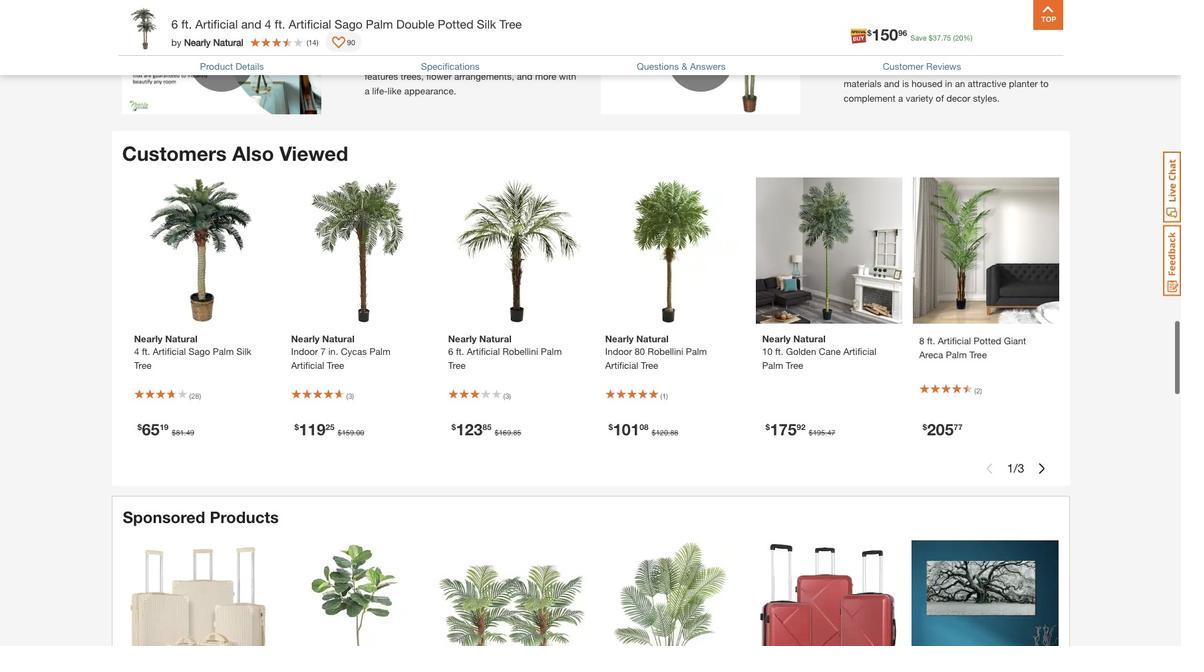 Task type: vqa. For each thing, say whether or not it's contained in the screenshot.
00
yes



Task type: describe. For each thing, give the bounding box(es) containing it.
a for nearly natural faux foliage
[[365, 41, 371, 53]]

) for 65
[[199, 392, 201, 400]]

0 horizontal spatial by
[[171, 36, 182, 48]]

customer
[[883, 60, 924, 72]]

. for 123
[[511, 429, 513, 437]]

which
[[908, 49, 932, 60]]

6 inside nearly natural 6 ft. artificial robellini palm tree
[[448, 346, 453, 357]]

plants,
[[365, 56, 393, 67]]

in
[[945, 78, 953, 89]]

recreates
[[935, 49, 973, 60]]

palm inside nearly natural 4 ft. artificial sago palm silk tree
[[213, 346, 234, 357]]

20
[[955, 33, 964, 42]]

specifications
[[421, 60, 480, 72]]

in.
[[328, 346, 338, 357]]

styles.
[[973, 93, 1000, 104]]

viewed
[[280, 142, 348, 166]]

tropical
[[984, 49, 1014, 60]]

a short video highlighting the silk flowers, artificial plants, and faux trees by the nearly natural. it features trees, flower arrangements, and more with a life-like appearance.
[[365, 41, 576, 97]]

the angel oak frameless free floating tempered art glass by ead art coop wall ar image
[[912, 541, 1059, 647]]

ft. inside nearly natural 10 ft. golden cane artificial palm tree
[[775, 346, 784, 357]]

$ 65 19 $ 81 . 49
[[137, 421, 194, 439]]

tree
[[920, 63, 936, 75]]

potted inside 8 ft. artificial potted giant areca palm tree
[[974, 335, 1002, 347]]

and up trees, on the top left
[[395, 56, 411, 67]]

$ left 92
[[766, 423, 770, 433]]

90 button
[[325, 32, 362, 52]]

palm inside 8 ft. artificial potted giant areca palm tree
[[946, 349, 967, 361]]

top button
[[1033, 0, 1063, 30]]

65
[[142, 421, 160, 439]]

) for 123
[[509, 392, 511, 400]]

sago inside nearly natural 4 ft. artificial sago palm silk tree
[[188, 346, 210, 357]]

28
[[191, 392, 199, 400]]

nearly for nearly natural indoor 7 in. cycas palm artificial tree
[[291, 333, 320, 345]]

7
[[321, 346, 326, 357]]

potted inside a short video highlighting the double potted sago palm silk tree, which recreates a tropical environment. this tree is made from high-quality materials and is housed in an attractive planter to complement a variety of decor styles.
[[1000, 34, 1028, 45]]

101
[[613, 421, 640, 439]]

0 horizontal spatial 6
[[171, 17, 178, 31]]

robellini inside nearly natural 6 ft. artificial robellini palm tree
[[503, 346, 538, 357]]

( for 4 ft. artificial sago palm silk tree image
[[189, 392, 191, 400]]

$ inside $ 205 77
[[923, 423, 927, 433]]

2 horizontal spatial 3
[[1018, 462, 1025, 476]]

artificial inside nearly natural 10 ft. golden cane artificial palm tree
[[844, 346, 877, 357]]

nearly natural 6 ft. artificial robellini palm tree
[[448, 333, 562, 371]]

and down the natural.
[[517, 71, 533, 82]]

product
[[200, 60, 233, 72]]

1 / 3
[[1007, 462, 1025, 476]]

marathon lakeside nested hardside luggage set in maroon red, 3 piece - tsa compliant image
[[754, 541, 901, 647]]

$ right 92
[[809, 429, 813, 437]]

housed
[[912, 78, 943, 89]]

$ right 25
[[338, 429, 342, 437]]

120
[[656, 429, 668, 437]]

giant
[[1004, 335, 1027, 347]]

sago up 90
[[335, 17, 363, 31]]

foliage
[[480, 19, 522, 33]]

37
[[933, 33, 941, 42]]

49
[[186, 429, 194, 437]]

88
[[670, 429, 678, 437]]

palm inside nearly natural indoor 80 robellini palm artificial tree
[[686, 346, 707, 357]]

tree,
[[885, 49, 905, 60]]

1 vertical spatial is
[[903, 78, 909, 89]]

$ right 123
[[495, 429, 499, 437]]

. left 20
[[941, 33, 943, 42]]

short for double
[[853, 34, 874, 45]]

123
[[456, 421, 483, 439]]

4 inside nearly natural 4 ft. artificial sago palm silk tree
[[134, 346, 139, 357]]

it
[[550, 56, 555, 67]]

faux
[[450, 19, 477, 33]]

80
[[635, 346, 645, 357]]

3 for 123
[[505, 392, 509, 400]]

appearance.
[[404, 85, 456, 97]]

/
[[1014, 462, 1018, 476]]

169
[[499, 429, 511, 437]]

19
[[160, 423, 169, 433]]

90
[[347, 38, 355, 46]]

sponsored products
[[123, 508, 279, 527]]

areca
[[920, 349, 944, 361]]

$ left 08
[[609, 423, 613, 433]]

8 ft. artificial potted giant areca palm tree
[[920, 335, 1027, 361]]

&
[[682, 60, 688, 72]]

00
[[356, 429, 364, 437]]

complement
[[844, 93, 896, 104]]

product image image
[[121, 7, 165, 50]]

the up arrangements,
[[470, 56, 483, 67]]

ft. inside nearly natural 4 ft. artificial sago palm silk tree
[[142, 346, 150, 357]]

0 vertical spatial is
[[939, 63, 946, 75]]

nearly inside a short video highlighting the silk flowers, artificial plants, and faux trees by the nearly natural. it features trees, flower arrangements, and more with a life-like appearance.
[[485, 56, 512, 67]]

6 ft. artificial palm tree secure pe material and anti-tip tilt protection low-maintenance plant image
[[596, 541, 743, 647]]

25
[[326, 423, 335, 433]]

47
[[827, 429, 836, 437]]

150
[[872, 25, 899, 44]]

customers
[[122, 142, 227, 166]]

8 ft. artificial potted giant areca palm tree link
[[920, 334, 1053, 362]]

1 horizontal spatial a
[[898, 93, 903, 104]]

1 horizontal spatial 4
[[265, 17, 271, 31]]

195
[[813, 429, 825, 437]]

nearly for nearly natural 10 ft. golden cane artificial palm tree
[[762, 333, 791, 345]]

feedback link image
[[1163, 225, 1181, 297]]

) down 8 ft. artificial potted giant areca palm tree link
[[981, 386, 982, 395]]

tree up the quality
[[1018, 11, 1042, 26]]

sago inside a short video highlighting the double potted sago palm silk tree, which recreates a tropical environment. this tree is made from high-quality materials and is housed in an attractive planter to complement a variety of decor styles.
[[1030, 34, 1052, 45]]

8
[[920, 335, 925, 347]]

life-
[[372, 85, 388, 97]]

a short video highlighting the double potted sago palm silk tree, which recreates a tropical environment. this tree is made from high-quality materials and is housed in an attractive planter to complement a variety of decor styles.
[[844, 34, 1052, 104]]

golden
[[786, 346, 816, 357]]

3 for 119
[[348, 392, 352, 400]]

natural for nearly natural indoor 80 robellini palm artificial tree
[[636, 333, 669, 345]]

tree inside nearly natural 4 ft. artificial sago palm silk tree
[[134, 360, 152, 371]]

environment.
[[844, 63, 898, 75]]

video for potted
[[876, 34, 899, 45]]

this is the first slide image
[[985, 464, 995, 475]]

highlighting for potted
[[902, 34, 950, 45]]

thumbnail image for nearly
[[121, 2, 321, 115]]

artificial inside 8 ft. artificial potted giant areca palm tree
[[938, 335, 971, 347]]

attractive
[[968, 78, 1007, 89]]

$ 119 25 $ 159 . 00
[[295, 421, 364, 439]]

$ left 169
[[452, 423, 456, 433]]

display image
[[332, 37, 345, 50]]

silk inside nearly natural 4 ft. artificial sago palm silk tree
[[236, 346, 251, 357]]

$ 123 85 $ 169 . 85
[[452, 421, 521, 439]]

indoor 7 in. cycas palm artificial tree image
[[285, 178, 431, 324]]

tree inside nearly natural 10 ft. golden cane artificial palm tree
[[786, 360, 804, 371]]

( 1 )
[[661, 392, 668, 400]]

high-
[[996, 63, 1017, 75]]

robellini inside nearly natural indoor 80 robellini palm artificial tree
[[648, 346, 684, 357]]

save $ 37 . 75 ( 20 %)
[[911, 33, 973, 42]]

ft. inside nearly natural 6 ft. artificial robellini palm tree
[[456, 346, 464, 357]]

sponsored
[[123, 508, 205, 527]]

artificial inside nearly natural 4 ft. artificial sago palm silk tree
[[153, 346, 186, 357]]

159
[[342, 429, 354, 437]]

arrangements,
[[454, 71, 514, 82]]

the for faux
[[473, 41, 486, 53]]

6 ft. artificial robellini palm tree image
[[442, 178, 588, 324]]

highlighting for natural
[[422, 41, 470, 53]]

nearly natural 4 ft. artificial sago palm silk tree
[[134, 333, 251, 371]]

and up details
[[241, 17, 261, 31]]

flowers,
[[505, 41, 537, 53]]

more
[[535, 71, 557, 82]]

customers also viewed
[[122, 142, 348, 166]]

decor
[[947, 93, 971, 104]]

silk
[[489, 41, 502, 53]]



Task type: locate. For each thing, give the bounding box(es) containing it.
nearly for nearly natural 6 ft. artificial robellini palm tree
[[448, 333, 477, 345]]

$ right save
[[929, 33, 933, 42]]

and down customer
[[884, 78, 900, 89]]

0 horizontal spatial a
[[365, 85, 370, 97]]

0 horizontal spatial indoor
[[291, 346, 318, 357]]

questions
[[637, 60, 679, 72]]

0 vertical spatial 6
[[171, 17, 178, 31]]

thumbnail image for double
[[601, 2, 800, 115]]

trees
[[434, 56, 454, 67]]

1 horizontal spatial ( 3 )
[[504, 392, 511, 400]]

video up faux
[[397, 41, 420, 53]]

) down nearly natural 4 ft. artificial sago palm silk tree
[[199, 392, 201, 400]]

( for 8 ft. artificial potted giant areca palm tree image
[[975, 386, 977, 395]]

is
[[939, 63, 946, 75], [903, 78, 909, 89]]

details
[[236, 60, 264, 72]]

) for 101
[[666, 392, 668, 400]]

2 horizontal spatial a
[[976, 49, 981, 60]]

.
[[941, 33, 943, 42], [184, 429, 186, 437], [354, 429, 356, 437], [511, 429, 513, 437], [668, 429, 670, 437], [825, 429, 827, 437]]

. inside '$ 101 08 $ 120 . 88'
[[668, 429, 670, 437]]

artificial inside nearly natural 6 ft. artificial robellini palm tree
[[467, 346, 500, 357]]

nearly for nearly natural 4 ft. artificial sago palm silk tree
[[134, 333, 163, 345]]

tree inside 8 ft. artificial potted giant areca palm tree
[[970, 349, 987, 361]]

artificial ​palm tree 4 ft. tall faux plant with 10-artificial leaves and moss-covered potting soil lifelike fake tree image
[[438, 541, 585, 647]]

palm inside nearly natural indoor 7 in. cycas palm artificial tree
[[370, 346, 391, 357]]

$ 175 92 $ 195 . 47
[[766, 421, 836, 439]]

1 vertical spatial 1
[[1007, 462, 1014, 476]]

. for 101
[[668, 429, 670, 437]]

1 up 120
[[662, 392, 666, 400]]

nearly inside nearly natural indoor 80 robellini palm artificial tree
[[605, 333, 634, 345]]

( right 75
[[953, 33, 955, 42]]

. right 25
[[354, 429, 356, 437]]

cycas
[[341, 346, 367, 357]]

10 ft. golden cane artificial palm tree image
[[756, 178, 902, 324]]

08
[[640, 423, 649, 433]]

) left display image
[[317, 38, 319, 46]]

a up "environment." on the right of the page
[[844, 34, 850, 45]]

by
[[171, 36, 182, 48], [457, 56, 467, 67]]

potted
[[888, 11, 926, 26], [438, 17, 474, 31], [1000, 34, 1028, 45], [974, 335, 1002, 347]]

short inside a short video highlighting the double potted sago palm silk tree, which recreates a tropical environment. this tree is made from high-quality materials and is housed in an attractive planter to complement a variety of decor styles.
[[853, 34, 874, 45]]

1 horizontal spatial robellini
[[648, 346, 684, 357]]

0 horizontal spatial a
[[365, 41, 371, 53]]

is down "this"
[[903, 78, 909, 89]]

$ left 19
[[137, 423, 142, 433]]

highlighting
[[902, 34, 950, 45], [422, 41, 470, 53]]

potted up '96'
[[888, 11, 926, 26]]

tree up "65"
[[134, 360, 152, 371]]

a inside a short video highlighting the silk flowers, artificial plants, and faux trees by the nearly natural. it features trees, flower arrangements, and more with a life-like appearance.
[[365, 85, 370, 97]]

sago up save $ 37 . 75 ( 20 %)
[[929, 11, 958, 26]]

0 horizontal spatial 4
[[134, 346, 139, 357]]

14
[[308, 38, 317, 46]]

)
[[317, 38, 319, 46], [981, 386, 982, 395], [199, 392, 201, 400], [352, 392, 354, 400], [509, 392, 511, 400], [666, 392, 668, 400]]

0 vertical spatial by
[[171, 36, 182, 48]]

1 horizontal spatial is
[[939, 63, 946, 75]]

with
[[559, 71, 576, 82]]

1 ( 3 ) from the left
[[346, 392, 354, 400]]

sago down "top" button
[[1030, 34, 1052, 45]]

artificial inside nearly natural indoor 80 robellini palm artificial tree
[[605, 360, 638, 371]]

a inside a short video highlighting the silk flowers, artificial plants, and faux trees by the nearly natural. it features trees, flower arrangements, and more with a life-like appearance.
[[365, 41, 371, 53]]

faux
[[414, 56, 431, 67]]

this
[[901, 63, 918, 75]]

1 horizontal spatial 1
[[1007, 462, 1014, 476]]

. right 123
[[511, 429, 513, 437]]

( for indoor 80 robellini palm artificial tree image
[[661, 392, 662, 400]]

natural inside nearly natural indoor 80 robellini palm artificial tree
[[636, 333, 669, 345]]

indoor inside nearly natural indoor 7 in. cycas palm artificial tree
[[291, 346, 318, 357]]

potted up the tropical
[[1000, 34, 1028, 45]]

( 3 ) up 169
[[504, 392, 511, 400]]

and inside a short video highlighting the double potted sago palm silk tree, which recreates a tropical environment. this tree is made from high-quality materials and is housed in an attractive planter to complement a variety of decor styles.
[[884, 78, 900, 89]]

85 right 169
[[513, 429, 521, 437]]

natural inside nearly natural 4 ft. artificial sago palm silk tree
[[165, 333, 198, 345]]

. right 08
[[668, 429, 670, 437]]

indoor for 101
[[605, 346, 632, 357]]

a inside a short video highlighting the double potted sago palm silk tree, which recreates a tropical environment. this tree is made from high-quality materials and is housed in an attractive planter to complement a variety of decor styles.
[[844, 34, 850, 45]]

palm inside a short video highlighting the double potted sago palm silk tree, which recreates a tropical environment. this tree is made from high-quality materials and is housed in an attractive planter to complement a variety of decor styles.
[[844, 49, 865, 60]]

0 horizontal spatial ( 3 )
[[346, 392, 354, 400]]

nearly inside nearly natural indoor 7 in. cycas palm artificial tree
[[291, 333, 320, 345]]

1 vertical spatial 4
[[134, 346, 139, 357]]

natural inside nearly natural 6 ft. artificial robellini palm tree
[[479, 333, 512, 345]]

indoor 80 robellini palm artificial tree image
[[599, 178, 745, 324]]

a up from
[[976, 49, 981, 60]]

artificial inside nearly natural indoor 7 in. cycas palm artificial tree
[[291, 360, 324, 371]]

1 horizontal spatial indoor
[[605, 346, 632, 357]]

( left display image
[[307, 38, 308, 46]]

( down 8 ft. artificial potted giant areca palm tree
[[975, 386, 977, 395]]

potted up "trees"
[[438, 17, 474, 31]]

natural for nearly natural 4 ft. artificial sago palm silk tree
[[165, 333, 198, 345]]

. for 119
[[354, 429, 356, 437]]

. inside $ 65 19 $ 81 . 49
[[184, 429, 186, 437]]

indoor left 80
[[605, 346, 632, 357]]

nearly for nearly natural faux foliage
[[365, 19, 401, 33]]

sago up ( 28 )
[[188, 346, 210, 357]]

variety
[[906, 93, 933, 104]]

indoor for 119
[[291, 346, 318, 357]]

natural for nearly natural indoor 7 in. cycas palm artificial tree
[[322, 333, 355, 345]]

indoor inside nearly natural indoor 80 robellini palm artificial tree
[[605, 346, 632, 357]]

quality
[[1017, 63, 1045, 75]]

. for 65
[[184, 429, 186, 437]]

questions & answers
[[637, 60, 726, 72]]

potted left giant
[[974, 335, 1002, 347]]

nearly inside nearly natural 6 ft. artificial robellini palm tree
[[448, 333, 477, 345]]

nearly inside nearly natural 10 ft. golden cane artificial palm tree
[[762, 333, 791, 345]]

%)
[[964, 33, 973, 42]]

nearly natural indoor 7 in. cycas palm artificial tree
[[291, 333, 391, 371]]

short up "environment." on the right of the page
[[853, 34, 874, 45]]

a for double potted sago palm silk tree
[[844, 34, 850, 45]]

indoor
[[291, 346, 318, 357], [605, 346, 632, 357]]

double
[[844, 11, 884, 26], [396, 17, 435, 31], [968, 34, 998, 45]]

3 up 159
[[348, 392, 352, 400]]

reviews
[[927, 60, 961, 72]]

palm inside nearly natural 10 ft. golden cane artificial palm tree
[[762, 360, 784, 371]]

0 horizontal spatial short
[[373, 41, 395, 53]]

$ 150 96
[[867, 25, 907, 44]]

double potted sago palm silk tree
[[844, 11, 1042, 26]]

) for 119
[[352, 392, 354, 400]]

0 vertical spatial 1
[[662, 392, 666, 400]]

double up faux
[[396, 17, 435, 31]]

tree up 123
[[448, 360, 466, 371]]

0 horizontal spatial robellini
[[503, 346, 538, 357]]

. for 175
[[825, 429, 827, 437]]

$ left '96'
[[867, 28, 872, 38]]

short inside a short video highlighting the silk flowers, artificial plants, and faux trees by the nearly natural. it features trees, flower arrangements, and more with a life-like appearance.
[[373, 41, 395, 53]]

0 vertical spatial 4
[[265, 17, 271, 31]]

highlighting up which
[[902, 34, 950, 45]]

ft.
[[181, 17, 192, 31], [275, 17, 285, 31], [927, 335, 936, 347], [142, 346, 150, 357], [456, 346, 464, 357], [775, 346, 784, 357]]

75
[[943, 33, 951, 42]]

3 up 169
[[505, 392, 509, 400]]

. right 92
[[825, 429, 827, 437]]

1 horizontal spatial thumbnail image
[[601, 2, 800, 115]]

1 right this is the first slide image
[[1007, 462, 1014, 476]]

double up the tropical
[[968, 34, 998, 45]]

by right "trees"
[[457, 56, 467, 67]]

) up 169
[[509, 392, 511, 400]]

answers
[[690, 60, 726, 72]]

nearly inside nearly natural 4 ft. artificial sago palm silk tree
[[134, 333, 163, 345]]

from
[[974, 63, 993, 75]]

2 ( 3 ) from the left
[[504, 392, 511, 400]]

an
[[955, 78, 965, 89]]

2
[[977, 386, 981, 395]]

1 indoor from the left
[[291, 346, 318, 357]]

2 indoor from the left
[[605, 346, 632, 357]]

the left silk
[[473, 41, 486, 53]]

1 vertical spatial by
[[457, 56, 467, 67]]

trees,
[[401, 71, 424, 82]]

) up 159
[[352, 392, 354, 400]]

features
[[365, 71, 398, 82]]

is right tree
[[939, 63, 946, 75]]

the
[[952, 34, 965, 45], [473, 41, 486, 53], [470, 56, 483, 67]]

a right 90
[[365, 41, 371, 53]]

$ right 08
[[652, 429, 656, 437]]

0 horizontal spatial double
[[396, 17, 435, 31]]

( up 169
[[504, 392, 505, 400]]

by right product image
[[171, 36, 182, 48]]

highlighting inside a short video highlighting the silk flowers, artificial plants, and faux trees by the nearly natural. it features trees, flower arrangements, and more with a life-like appearance.
[[422, 41, 470, 53]]

1 horizontal spatial video
[[876, 34, 899, 45]]

short up plants,
[[373, 41, 395, 53]]

video for natural
[[397, 41, 420, 53]]

$ 205 77
[[923, 421, 963, 439]]

. inside $ 175 92 $ 195 . 47
[[825, 429, 827, 437]]

81
[[176, 429, 184, 437]]

questions & answers button
[[637, 60, 726, 72], [637, 60, 726, 72]]

the inside a short video highlighting the double potted sago palm silk tree, which recreates a tropical environment. this tree is made from high-quality materials and is housed in an attractive planter to complement a variety of decor styles.
[[952, 34, 965, 45]]

materials
[[844, 78, 882, 89]]

. inside $ 119 25 $ 159 . 00
[[354, 429, 356, 437]]

ft. inside 8 ft. artificial potted giant areca palm tree
[[927, 335, 936, 347]]

tree down in.
[[327, 360, 344, 371]]

highlighting inside a short video highlighting the double potted sago palm silk tree, which recreates a tropical environment. this tree is made from high-quality materials and is housed in an attractive planter to complement a variety of decor styles.
[[902, 34, 950, 45]]

tree inside nearly natural indoor 7 in. cycas palm artificial tree
[[327, 360, 344, 371]]

$ right 19
[[172, 429, 176, 437]]

like
[[388, 85, 402, 97]]

nearly for nearly natural indoor 80 robellini palm artificial tree
[[605, 333, 634, 345]]

1 thumbnail image from the left
[[121, 2, 321, 115]]

tree down 80
[[641, 360, 659, 371]]

119
[[299, 421, 326, 439]]

1
[[662, 392, 666, 400], [1007, 462, 1014, 476]]

by nearly natural
[[171, 36, 243, 48]]

video up the tree,
[[876, 34, 899, 45]]

1 horizontal spatial by
[[457, 56, 467, 67]]

double up "environment." on the right of the page
[[844, 11, 884, 26]]

0 horizontal spatial 3
[[348, 392, 352, 400]]

palm inside nearly natural 6 ft. artificial robellini palm tree
[[541, 346, 562, 357]]

( 3 )
[[346, 392, 354, 400], [504, 392, 511, 400]]

4 ft. artificial sago palm silk tree image
[[127, 178, 274, 324]]

natural for nearly natural faux foliage
[[405, 19, 446, 33]]

the right 75
[[952, 34, 965, 45]]

tree up 2
[[970, 349, 987, 361]]

video inside a short video highlighting the silk flowers, artificial plants, and faux trees by the nearly natural. it features trees, flower arrangements, and more with a life-like appearance.
[[397, 41, 420, 53]]

. inside $ 123 85 $ 169 . 85
[[511, 429, 513, 437]]

( for indoor 7 in. cycas palm artificial tree image
[[346, 392, 348, 400]]

1 horizontal spatial a
[[844, 34, 850, 45]]

natural for nearly natural 10 ft. golden cane artificial palm tree
[[793, 333, 826, 345]]

77
[[954, 423, 963, 433]]

0 horizontal spatial 85
[[483, 423, 492, 433]]

. right 19
[[184, 429, 186, 437]]

( up 49
[[189, 392, 191, 400]]

1 horizontal spatial short
[[853, 34, 874, 45]]

1 vertical spatial 6
[[448, 346, 453, 357]]

flower
[[426, 71, 452, 82]]

tree inside nearly natural 6 ft. artificial robellini palm tree
[[448, 360, 466, 371]]

1 horizontal spatial highlighting
[[902, 34, 950, 45]]

0 horizontal spatial video
[[397, 41, 420, 53]]

6 ft. artificial and 4 ft. artificial sago palm double potted silk tree
[[171, 17, 522, 31]]

short for nearly
[[373, 41, 395, 53]]

indoor left 7
[[291, 346, 318, 357]]

natural inside nearly natural indoor 7 in. cycas palm artificial tree
[[322, 333, 355, 345]]

85
[[483, 423, 492, 433], [513, 429, 521, 437]]

0 horizontal spatial highlighting
[[422, 41, 470, 53]]

customer reviews
[[883, 60, 961, 72]]

$ left 25
[[295, 423, 299, 433]]

( 14 )
[[307, 38, 319, 46]]

tree inside nearly natural indoor 80 robellini palm artificial tree
[[641, 360, 659, 371]]

$ inside $ 150 96
[[867, 28, 872, 38]]

to
[[1041, 78, 1049, 89]]

0 horizontal spatial is
[[903, 78, 909, 89]]

( 3 ) for 119
[[346, 392, 354, 400]]

double inside a short video highlighting the double potted sago palm silk tree, which recreates a tropical environment. this tree is made from high-quality materials and is housed in an attractive planter to complement a variety of decor styles.
[[968, 34, 998, 45]]

robellini
[[503, 346, 538, 357], [648, 346, 684, 357]]

( up 159
[[346, 392, 348, 400]]

silk inside a short video highlighting the double potted sago palm silk tree, which recreates a tropical environment. this tree is made from high-quality materials and is housed in an attractive planter to complement a variety of decor styles.
[[868, 49, 883, 60]]

product details button
[[200, 60, 264, 72], [200, 60, 264, 72]]

the for sago
[[952, 34, 965, 45]]

3 left next slide "icon"
[[1018, 462, 1025, 476]]

products
[[210, 508, 279, 527]]

myrtle springs nested hardside luggage set in desert khaki, 5 piece - tsa compliant image
[[123, 541, 270, 647]]

$ left "77"
[[923, 423, 927, 433]]

1 horizontal spatial 85
[[513, 429, 521, 437]]

tree
[[1018, 11, 1042, 26], [500, 17, 522, 31], [970, 349, 987, 361], [134, 360, 152, 371], [327, 360, 344, 371], [448, 360, 466, 371], [641, 360, 659, 371], [786, 360, 804, 371]]

( 2 )
[[975, 386, 982, 395]]

1 robellini from the left
[[503, 346, 538, 357]]

) up 120
[[666, 392, 668, 400]]

video inside a short video highlighting the double potted sago palm silk tree, which recreates a tropical environment. this tree is made from high-quality materials and is housed in an attractive planter to complement a variety of decor styles.
[[876, 34, 899, 45]]

by inside a short video highlighting the silk flowers, artificial plants, and faux trees by the nearly natural. it features trees, flower arrangements, and more with a life-like appearance.
[[457, 56, 467, 67]]

92
[[797, 423, 806, 433]]

a left variety
[[898, 93, 903, 104]]

96
[[899, 28, 907, 38]]

2 horizontal spatial double
[[968, 34, 998, 45]]

highlighting up "trees"
[[422, 41, 470, 53]]

product details
[[200, 60, 264, 72]]

tree up the flowers,
[[500, 17, 522, 31]]

live chat image
[[1163, 152, 1181, 223]]

customer reviews button
[[883, 60, 961, 72], [883, 60, 961, 72]]

8 ft. artificial potted giant areca palm tree image
[[913, 178, 1059, 324]]

1 horizontal spatial 3
[[505, 392, 509, 400]]

( up 120
[[661, 392, 662, 400]]

natural
[[405, 19, 446, 33], [213, 36, 243, 48], [165, 333, 198, 345], [322, 333, 355, 345], [479, 333, 512, 345], [636, 333, 669, 345], [793, 333, 826, 345]]

natural inside nearly natural 10 ft. golden cane artificial palm tree
[[793, 333, 826, 345]]

save
[[911, 33, 927, 42]]

1 horizontal spatial 6
[[448, 346, 453, 357]]

a
[[976, 49, 981, 60], [365, 85, 370, 97], [898, 93, 903, 104]]

thumbnail image
[[121, 2, 321, 115], [601, 2, 800, 115]]

0 horizontal spatial 1
[[662, 392, 666, 400]]

85 left 169
[[483, 423, 492, 433]]

2 thumbnail image from the left
[[601, 2, 800, 115]]

tree down golden at bottom
[[786, 360, 804, 371]]

( 3 ) for 123
[[504, 392, 511, 400]]

( for 6 ft. artificial robellini palm tree image
[[504, 392, 505, 400]]

6 ft. artificial fiddle leaf fig tree secure pe material and anti-tip tilt protection low-maintenance faux plant image
[[281, 541, 428, 647]]

0 horizontal spatial thumbnail image
[[121, 2, 321, 115]]

1 horizontal spatial double
[[844, 11, 884, 26]]

natural for nearly natural 6 ft. artificial robellini palm tree
[[479, 333, 512, 345]]

2 robellini from the left
[[648, 346, 684, 357]]

$
[[867, 28, 872, 38], [929, 33, 933, 42], [137, 423, 142, 433], [295, 423, 299, 433], [452, 423, 456, 433], [609, 423, 613, 433], [766, 423, 770, 433], [923, 423, 927, 433], [172, 429, 176, 437], [338, 429, 342, 437], [495, 429, 499, 437], [652, 429, 656, 437], [809, 429, 813, 437]]

next slide image
[[1037, 464, 1047, 475]]

( 3 ) up 159
[[346, 392, 354, 400]]

a left life-
[[365, 85, 370, 97]]

planter
[[1009, 78, 1038, 89]]



